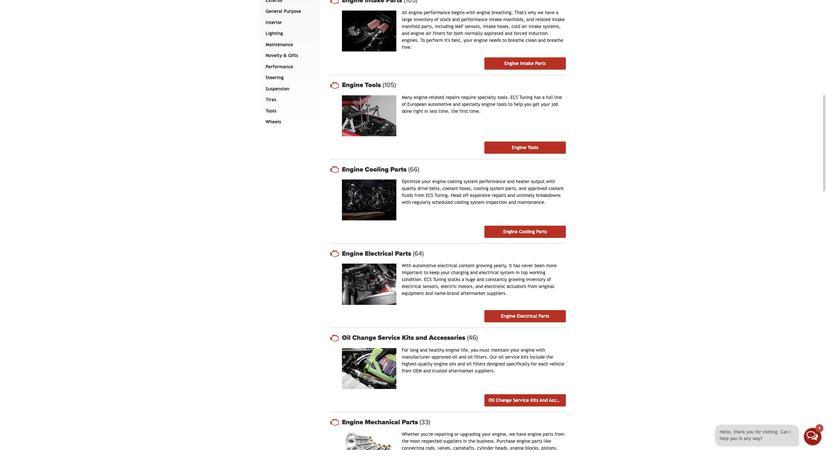Task type: describe. For each thing, give the bounding box(es) containing it.
you inside the for long and healthy engine life, you must maintain your engine with manufacturer-approved oil and oil filters. our oil service kits include the highest-quality engine oils and oil filters designed specifically for each vehicle from oem and trusted aftermarket suppliers.
[[471, 347, 478, 353]]

maintenance link
[[264, 39, 312, 50]]

first
[[460, 108, 468, 114]]

hoses, inside optimize your engine cooling system performance and heater output with quality drive belts, coolant hoses, cooling system parts, and approved coolant fluids from ecs tuning. head off expensive repairs and untimely breakdowns with regularly scheduled cooling system inspection and maintenance.
[[460, 186, 473, 191]]

ecs for engine cooling parts
[[426, 193, 433, 198]]

important
[[402, 270, 423, 275]]

engine mechanical parts link
[[342, 418, 566, 426]]

1 vertical spatial oil change service kits and accessories link
[[485, 394, 574, 407]]

1 vertical spatial kits
[[531, 398, 539, 403]]

you inside many engine-related repairs require specialty tools. ecs tuning has a full line of european automotive and specialty engine tools to help you get your job done right in less time, the first time.
[[525, 101, 532, 107]]

engines.
[[402, 37, 419, 43]]

2 horizontal spatial electrical
[[479, 270, 499, 275]]

time.
[[470, 108, 481, 114]]

your inside the "with automotive electrical content growing yearly, it has never been more important to keep your charging and electrical system in top working condition. ecs tuning stocks a huge and constantly growing inventory of electrical sensors, electric motors, and electronic actuators from original equipment and name-brand aftermarket suppliers."
[[441, 270, 450, 275]]

1 vertical spatial engine tools
[[512, 145, 539, 150]]

novelty
[[266, 53, 282, 58]]

service for top oil change service kits and accessories "link"
[[378, 334, 400, 342]]

1 vertical spatial engine electrical parts link
[[485, 310, 566, 322]]

mechanical
[[365, 418, 400, 426]]

in inside the "with automotive electrical content growing yearly, it has never been more important to keep your charging and electrical system in top working condition. ecs tuning stocks a huge and constantly growing inventory of electrical sensors, electric motors, and electronic actuators from original equipment and name-brand aftermarket suppliers."
[[516, 270, 520, 275]]

your inside many engine-related repairs require specialty tools. ecs tuning has a full line of european automotive and specialty engine tools to help you get your job done right in less time, the first time.
[[541, 101, 550, 107]]

0 vertical spatial air
[[522, 24, 528, 29]]

full
[[546, 95, 553, 100]]

engine cooling parts thumbnail image image
[[342, 179, 397, 221]]

drive
[[418, 186, 428, 191]]

&
[[284, 53, 287, 58]]

life,
[[461, 347, 470, 353]]

1 breathe from the left
[[508, 37, 525, 43]]

electronic
[[485, 284, 506, 289]]

belts,
[[430, 186, 441, 191]]

general
[[266, 9, 283, 14]]

for
[[402, 347, 409, 353]]

to inside the "with automotive electrical content growing yearly, it has never been more important to keep your charging and electrical system in top working condition. ecs tuning stocks a huge and constantly growing inventory of electrical sensors, electric motors, and electronic actuators from original equipment and name-brand aftermarket suppliers."
[[424, 270, 428, 275]]

trusted
[[432, 368, 447, 373]]

quality inside the for long and healthy engine life, you must maintain your engine with manufacturer-approved oil and oil filters. our oil service kits include the highest-quality engine oils and oil filters designed specifically for each vehicle from oem and trusted aftermarket suppliers.
[[419, 361, 433, 367]]

why
[[528, 10, 536, 15]]

engine mechanical parts
[[342, 418, 420, 426]]

0 vertical spatial oil change service kits and accessories link
[[342, 334, 566, 342]]

0 vertical spatial growing
[[476, 263, 493, 268]]

help
[[514, 101, 523, 107]]

manufacturer-
[[402, 354, 432, 360]]

1 vertical spatial growing
[[509, 277, 525, 282]]

engine-
[[414, 95, 429, 100]]

engine left breathing.
[[477, 10, 491, 15]]

2 breathe from the left
[[547, 37, 564, 43]]

a inside many engine-related repairs require specialty tools. ecs tuning has a full line of european automotive and specialty engine tools to help you get your job done right in less time, the first time.
[[542, 95, 545, 100]]

1 coolant from the left
[[443, 186, 458, 191]]

change for top oil change service kits and accessories "link"
[[352, 334, 376, 342]]

0 vertical spatial engine tools
[[342, 81, 383, 89]]

parts, inside all engine performance begins with engine breathing. that's why we have a large inventory of stock and performance intake manifolds, and related intake manifold parts, including maf sensors, intake hoses, cold air intake systems, and engine air filters for both normally aspirated and forced induction engines. to perform it's best, your engine needs to breathe clean and breathe free.
[[422, 24, 434, 29]]

your inside optimize your engine cooling system performance and heater output with quality drive belts, coolant hoses, cooling system parts, and approved coolant fluids from ecs tuning. head off expensive repairs and untimely breakdowns with regularly scheduled cooling system inspection and maintenance.
[[422, 179, 431, 184]]

repairs inside optimize your engine cooling system performance and heater output with quality drive belts, coolant hoses, cooling system parts, and approved coolant fluids from ecs tuning. head off expensive repairs and untimely breakdowns with regularly scheduled cooling system inspection and maintenance.
[[492, 193, 506, 198]]

intake
[[521, 61, 534, 66]]

of inside the "with automotive electrical content growing yearly, it has never been more important to keep your charging and electrical system in top working condition. ecs tuning stocks a huge and constantly growing inventory of electrical sensors, electric motors, and electronic actuators from original equipment and name-brand aftermarket suppliers."
[[547, 277, 551, 282]]

head
[[451, 193, 462, 198]]

to
[[421, 37, 425, 43]]

1 horizontal spatial electrical
[[438, 263, 458, 268]]

tools.
[[498, 95, 509, 100]]

kits
[[521, 354, 529, 360]]

1 vertical spatial oil
[[489, 398, 495, 403]]

content
[[459, 263, 475, 268]]

maintenance.
[[518, 200, 546, 205]]

vehicle
[[550, 361, 565, 367]]

highest-
[[402, 361, 419, 367]]

keep
[[430, 270, 440, 275]]

intake down breathing.
[[489, 17, 502, 22]]

designed
[[487, 361, 505, 367]]

we
[[538, 10, 544, 15]]

engine cooling parts for bottom engine cooling parts link
[[504, 229, 547, 234]]

engine up kits at right bottom
[[521, 347, 535, 353]]

breathing.
[[492, 10, 513, 15]]

parts for bottom engine cooling parts link
[[537, 229, 547, 234]]

from inside optimize your engine cooling system performance and heater output with quality drive belts, coolant hoses, cooling system parts, and approved coolant fluids from ecs tuning. head off expensive repairs and untimely breakdowns with regularly scheduled cooling system inspection and maintenance.
[[415, 193, 425, 198]]

steering link
[[264, 72, 312, 83]]

quality inside optimize your engine cooling system performance and heater output with quality drive belts, coolant hoses, cooling system parts, and approved coolant fluids from ecs tuning. head off expensive repairs and untimely breakdowns with regularly scheduled cooling system inspection and maintenance.
[[402, 186, 416, 191]]

intake up systems, at the right of the page
[[552, 17, 565, 22]]

lighting
[[266, 31, 283, 36]]

1 vertical spatial performance
[[461, 17, 488, 22]]

cooling for bottom engine cooling parts link
[[519, 229, 535, 234]]

tires link
[[264, 94, 312, 106]]

0 vertical spatial specialty
[[478, 95, 496, 100]]

engine electrical parts for bottommost 'engine electrical parts' link
[[501, 313, 550, 319]]

parts for 'engine intake parts' link
[[535, 61, 546, 66]]

and inside many engine-related repairs require specialty tools. ecs tuning has a full line of european automotive and specialty engine tools to help you get your job done right in less time, the first time.
[[453, 101, 461, 107]]

working
[[530, 270, 546, 275]]

your inside all engine performance begins with engine breathing. that's why we have a large inventory of stock and performance intake manifolds, and related intake manifold parts, including maf sensors, intake hoses, cold air intake systems, and engine air filters for both normally aspirated and forced induction engines. to perform it's best, your engine needs to breathe clean and breathe free.
[[464, 37, 473, 43]]

long
[[410, 347, 419, 353]]

with down fluids
[[402, 200, 411, 205]]

that's
[[515, 10, 527, 15]]

approved inside optimize your engine cooling system performance and heater output with quality drive belts, coolant hoses, cooling system parts, and approved coolant fluids from ecs tuning. head off expensive repairs and untimely breakdowns with regularly scheduled cooling system inspection and maintenance.
[[528, 186, 547, 191]]

from inside the for long and healthy engine life, you must maintain your engine with manufacturer-approved oil and oil filters. our oil service kits include the highest-quality engine oils and oil filters designed specifically for each vehicle from oem and trusted aftermarket suppliers.
[[402, 368, 412, 373]]

induction
[[529, 31, 548, 36]]

have
[[545, 10, 555, 15]]

parts for 'engine electrical parts' link to the top
[[395, 250, 411, 258]]

inventory inside the "with automotive electrical content growing yearly, it has never been more important to keep your charging and electrical system in top working condition. ecs tuning stocks a huge and constantly growing inventory of electrical sensors, electric motors, and electronic actuators from original equipment and name-brand aftermarket suppliers."
[[526, 277, 546, 282]]

a inside all engine performance begins with engine breathing. that's why we have a large inventory of stock and performance intake manifolds, and related intake manifold parts, including maf sensors, intake hoses, cold air intake systems, and engine air filters for both normally aspirated and forced induction engines. to perform it's best, your engine needs to breathe clean and breathe free.
[[556, 10, 559, 15]]

clean
[[526, 37, 537, 43]]

sensors, inside the "with automotive electrical content growing yearly, it has never been more important to keep your charging and electrical system in top working condition. ecs tuning stocks a huge and constantly growing inventory of electrical sensors, electric motors, and electronic actuators from original equipment and name-brand aftermarket suppliers."
[[423, 284, 440, 289]]

general purpose link
[[264, 6, 312, 17]]

aftermarket inside the for long and healthy engine life, you must maintain your engine with manufacturer-approved oil and oil filters. our oil service kits include the highest-quality engine oils and oil filters designed specifically for each vehicle from oem and trusted aftermarket suppliers.
[[449, 368, 474, 373]]

name-
[[435, 291, 448, 296]]

each
[[539, 361, 549, 367]]

hoses, inside all engine performance begins with engine breathing. that's why we have a large inventory of stock and performance intake manifolds, and related intake manifold parts, including maf sensors, intake hoses, cold air intake systems, and engine air filters for both normally aspirated and forced induction engines. to perform it's best, your engine needs to breathe clean and breathe free.
[[498, 24, 510, 29]]

parts for the engine mechanical parts link
[[402, 418, 418, 426]]

your inside the for long and healthy engine life, you must maintain your engine with manufacturer-approved oil and oil filters. our oil service kits include the highest-quality engine oils and oil filters designed specifically for each vehicle from oem and trusted aftermarket suppliers.
[[511, 347, 520, 353]]

oils
[[449, 361, 456, 367]]

1 horizontal spatial tools
[[365, 81, 381, 89]]

system down expensive
[[471, 200, 485, 205]]

ecs for engine electrical parts
[[424, 277, 432, 282]]

sensors, inside all engine performance begins with engine breathing. that's why we have a large inventory of stock and performance intake manifolds, and related intake manifold parts, including maf sensors, intake hoses, cold air intake systems, and engine air filters for both normally aspirated and forced induction engines. to perform it's best, your engine needs to breathe clean and breathe free.
[[465, 24, 482, 29]]

healthy
[[429, 347, 445, 353]]

with automotive electrical content growing yearly, it has never been more important to keep your charging and electrical system in top working condition. ecs tuning stocks a huge and constantly growing inventory of electrical sensors, electric motors, and electronic actuators from original equipment and name-brand aftermarket suppliers.
[[402, 263, 557, 296]]

1 vertical spatial specialty
[[462, 101, 481, 107]]

perform
[[427, 37, 443, 43]]

has inside the "with automotive electrical content growing yearly, it has never been more important to keep your charging and electrical system in top working condition. ecs tuning stocks a huge and constantly growing inventory of electrical sensors, electric motors, and electronic actuators from original equipment and name-brand aftermarket suppliers."
[[514, 263, 520, 268]]

2 vertical spatial cooling
[[454, 200, 469, 205]]

engine tools thumbnail image image
[[342, 95, 397, 136]]

2 horizontal spatial tools
[[528, 145, 539, 150]]

service for bottom oil change service kits and accessories "link"
[[513, 398, 529, 403]]

more
[[546, 263, 557, 268]]

1 vertical spatial oil change service kits and accessories
[[489, 398, 574, 403]]

must
[[480, 347, 490, 353]]

1 vertical spatial cooling
[[474, 186, 489, 191]]

best,
[[452, 37, 462, 43]]

filters inside the for long and healthy engine life, you must maintain your engine with manufacturer-approved oil and oil filters. our oil service kits include the highest-quality engine oils and oil filters designed specifically for each vehicle from oem and trusted aftermarket suppliers.
[[473, 361, 486, 367]]

tools
[[497, 101, 507, 107]]

0 vertical spatial cooling
[[448, 179, 462, 184]]

motors,
[[458, 284, 474, 289]]

optimize your engine cooling system performance and heater output with quality drive belts, coolant hoses, cooling system parts, and approved coolant fluids from ecs tuning. head off expensive repairs and untimely breakdowns with regularly scheduled cooling system inspection and maintenance.
[[402, 179, 564, 205]]

wheels link
[[264, 117, 312, 128]]

begins
[[452, 10, 465, 15]]

tires
[[266, 97, 276, 102]]

normally
[[465, 31, 483, 36]]

wheels
[[266, 119, 281, 124]]

related inside many engine-related repairs require specialty tools. ecs tuning has a full line of european automotive and specialty engine tools to help you get your job done right in less time, the first time.
[[429, 95, 444, 100]]

1 vertical spatial engine cooling parts link
[[485, 226, 566, 238]]

of inside all engine performance begins with engine breathing. that's why we have a large inventory of stock and performance intake manifolds, and related intake manifold parts, including maf sensors, intake hoses, cold air intake systems, and engine air filters for both normally aspirated and forced induction engines. to perform it's best, your engine needs to breathe clean and breathe free.
[[435, 17, 439, 22]]

manifold
[[402, 24, 420, 29]]

actuators
[[507, 284, 527, 289]]

with inside all engine performance begins with engine breathing. that's why we have a large inventory of stock and performance intake manifolds, and related intake manifold parts, including maf sensors, intake hoses, cold air intake systems, and engine air filters for both normally aspirated and forced induction engines. to perform it's best, your engine needs to breathe clean and breathe free.
[[466, 10, 475, 15]]

equipment
[[402, 291, 424, 296]]

right
[[413, 108, 423, 114]]

large
[[402, 17, 412, 22]]

get
[[533, 101, 540, 107]]

parts for the topmost engine cooling parts link
[[391, 165, 407, 173]]

engine electrical parts thumbnail image image
[[342, 264, 397, 305]]

performance inside optimize your engine cooling system performance and heater output with quality drive belts, coolant hoses, cooling system parts, and approved coolant fluids from ecs tuning. head off expensive repairs and untimely breakdowns with regularly scheduled cooling system inspection and maintenance.
[[479, 179, 506, 184]]

0 vertical spatial engine cooling parts link
[[342, 165, 566, 173]]

tuning inside the "with automotive electrical content growing yearly, it has never been more important to keep your charging and electrical system in top working condition. ecs tuning stocks a huge and constantly growing inventory of electrical sensors, electric motors, and electronic actuators from original equipment and name-brand aftermarket suppliers."
[[433, 277, 446, 282]]

untimely
[[517, 193, 535, 198]]

filters inside all engine performance begins with engine breathing. that's why we have a large inventory of stock and performance intake manifolds, and related intake manifold parts, including maf sensors, intake hoses, cold air intake systems, and engine air filters for both normally aspirated and forced induction engines. to perform it's best, your engine needs to breathe clean and breathe free.
[[433, 31, 445, 36]]

to inside many engine-related repairs require specialty tools. ecs tuning has a full line of european automotive and specialty engine tools to help you get your job done right in less time, the first time.
[[508, 101, 513, 107]]

ecs inside many engine-related repairs require specialty tools. ecs tuning has a full line of european automotive and specialty engine tools to help you get your job done right in less time, the first time.
[[511, 95, 518, 100]]

engine intake parts link
[[485, 57, 566, 69]]

european
[[408, 101, 427, 107]]

breakdowns
[[536, 193, 561, 198]]



Task type: vqa. For each thing, say whether or not it's contained in the screenshot.
rightmost sensors,
yes



Task type: locate. For each thing, give the bounding box(es) containing it.
engine mechanical parts thumbnail image image
[[342, 432, 397, 450]]

tuning down keep
[[433, 277, 446, 282]]

engine
[[505, 61, 519, 66], [342, 81, 363, 89], [512, 145, 527, 150], [342, 165, 363, 173], [504, 229, 518, 234], [342, 250, 363, 258], [501, 313, 516, 319], [342, 418, 363, 426]]

engine up trusted
[[434, 361, 448, 367]]

engine electrical parts up with
[[342, 250, 413, 258]]

all engine performance begins with engine breathing. that's why we have a large inventory of stock and performance intake manifolds, and related intake manifold parts, including maf sensors, intake hoses, cold air intake systems, and engine air filters for both normally aspirated and forced induction engines. to perform it's best, your engine needs to breathe clean and breathe free.
[[402, 10, 565, 50]]

tools link
[[264, 106, 312, 117]]

your down the full
[[541, 101, 550, 107]]

accessories for top oil change service kits and accessories "link"
[[429, 334, 466, 342]]

1 horizontal spatial engine electrical parts
[[501, 313, 550, 319]]

engine left "tools"
[[482, 101, 496, 107]]

repairs up inspection
[[492, 193, 506, 198]]

electrical up 'charging'
[[438, 263, 458, 268]]

has inside many engine-related repairs require specialty tools. ecs tuning has a full line of european automotive and specialty engine tools to help you get your job done right in less time, the first time.
[[534, 95, 541, 100]]

general purpose
[[266, 9, 301, 14]]

1 vertical spatial accessories
[[549, 398, 574, 403]]

it
[[509, 263, 512, 268]]

of
[[435, 17, 439, 22], [402, 101, 406, 107], [547, 277, 551, 282]]

growing left yearly,
[[476, 263, 493, 268]]

never
[[522, 263, 533, 268]]

system up inspection
[[490, 186, 504, 191]]

air up forced at the right
[[522, 24, 528, 29]]

suppliers. inside the "with automotive electrical content growing yearly, it has never been more important to keep your charging and electrical system in top working condition. ecs tuning stocks a huge and constantly growing inventory of electrical sensors, electric motors, and electronic actuators from original equipment and name-brand aftermarket suppliers."
[[487, 291, 507, 296]]

electrical up constantly on the bottom
[[479, 270, 499, 275]]

parts inside 'engine electrical parts' link
[[539, 313, 550, 319]]

2 vertical spatial electrical
[[402, 284, 422, 289]]

1 horizontal spatial sensors,
[[465, 24, 482, 29]]

0 horizontal spatial sensors,
[[423, 284, 440, 289]]

to left help
[[508, 101, 513, 107]]

inventory inside all engine performance begins with engine breathing. that's why we have a large inventory of stock and performance intake manifolds, and related intake manifold parts, including maf sensors, intake hoses, cold air intake systems, and engine air filters for both normally aspirated and forced induction engines. to perform it's best, your engine needs to breathe clean and breathe free.
[[414, 17, 433, 22]]

2 horizontal spatial of
[[547, 277, 551, 282]]

in inside many engine-related repairs require specialty tools. ecs tuning has a full line of european automotive and specialty engine tools to help you get your job done right in less time, the first time.
[[425, 108, 429, 114]]

repairs
[[446, 95, 460, 100], [492, 193, 506, 198]]

cold
[[512, 24, 521, 29]]

0 horizontal spatial air
[[426, 31, 432, 36]]

filters
[[433, 31, 445, 36], [473, 361, 486, 367]]

steering
[[266, 75, 284, 80]]

automotive up keep
[[413, 263, 436, 268]]

related down we in the right top of the page
[[536, 17, 551, 22]]

0 horizontal spatial for
[[447, 31, 453, 36]]

1 horizontal spatial engine tools
[[512, 145, 539, 150]]

with
[[466, 10, 475, 15], [546, 179, 555, 184], [402, 200, 411, 205], [536, 347, 545, 353]]

engine electrical parts link up content
[[342, 250, 566, 258]]

filters down filters.
[[473, 361, 486, 367]]

ecs
[[511, 95, 518, 100], [426, 193, 433, 198], [424, 277, 432, 282]]

accessories
[[429, 334, 466, 342], [549, 398, 574, 403]]

air up the perform
[[426, 31, 432, 36]]

of up done
[[402, 101, 406, 107]]

oil change service kits and accessories thumbnail image image
[[342, 348, 397, 389]]

scheduled
[[432, 200, 453, 205]]

engine up belts,
[[433, 179, 446, 184]]

system down it
[[500, 270, 515, 275]]

oil
[[452, 354, 458, 360], [468, 354, 473, 360], [499, 354, 504, 360], [467, 361, 472, 367]]

for down include
[[531, 361, 537, 367]]

accessories for bottom oil change service kits and accessories "link"
[[549, 398, 574, 403]]

2 horizontal spatial to
[[508, 101, 513, 107]]

a left the full
[[542, 95, 545, 100]]

1 vertical spatial in
[[516, 270, 520, 275]]

parts down maintenance.
[[537, 229, 547, 234]]

1 vertical spatial engine cooling parts
[[504, 229, 547, 234]]

stocks
[[448, 277, 461, 282]]

electrical for 'engine electrical parts' link to the top
[[365, 250, 394, 258]]

0 horizontal spatial oil change service kits and accessories
[[342, 334, 467, 342]]

1 vertical spatial has
[[514, 263, 520, 268]]

condition.
[[402, 277, 423, 282]]

cooling up expensive
[[474, 186, 489, 191]]

a down 'charging'
[[462, 277, 464, 282]]

engine up to
[[411, 31, 425, 36]]

0 vertical spatial change
[[352, 334, 376, 342]]

novelty & gifts
[[266, 53, 298, 58]]

to right 'needs'
[[503, 37, 507, 43]]

filters.
[[475, 354, 489, 360]]

with inside the for long and healthy engine life, you must maintain your engine with manufacturer-approved oil and oil filters. our oil service kits include the highest-quality engine oils and oil filters designed specifically for each vehicle from oem and trusted aftermarket suppliers.
[[536, 347, 545, 353]]

expensive
[[470, 193, 491, 198]]

change inside "link"
[[496, 398, 512, 403]]

1 vertical spatial aftermarket
[[449, 368, 474, 373]]

approved down output
[[528, 186, 547, 191]]

inspection
[[486, 200, 507, 205]]

0 horizontal spatial breathe
[[508, 37, 525, 43]]

1 horizontal spatial related
[[536, 17, 551, 22]]

our
[[490, 354, 497, 360]]

0 vertical spatial tools
[[365, 81, 381, 89]]

the up each
[[547, 354, 553, 360]]

1 vertical spatial to
[[508, 101, 513, 107]]

0 vertical spatial service
[[378, 334, 400, 342]]

1 horizontal spatial of
[[435, 17, 439, 22]]

parts right 'intake'
[[535, 61, 546, 66]]

0 horizontal spatial inventory
[[414, 17, 433, 22]]

your right keep
[[441, 270, 450, 275]]

quality up oem
[[419, 361, 433, 367]]

electrical
[[365, 250, 394, 258], [517, 313, 537, 319]]

cooling down off
[[454, 200, 469, 205]]

0 vertical spatial hoses,
[[498, 24, 510, 29]]

charging
[[452, 270, 469, 275]]

1 horizontal spatial cooling
[[519, 229, 535, 234]]

from up regularly
[[415, 193, 425, 198]]

engine electrical parts link down actuators
[[485, 310, 566, 322]]

0 vertical spatial automotive
[[428, 101, 452, 107]]

of left 'stock'
[[435, 17, 439, 22]]

tuning up help
[[520, 95, 533, 100]]

to inside all engine performance begins with engine breathing. that's why we have a large inventory of stock and performance intake manifolds, and related intake manifold parts, including maf sensors, intake hoses, cold air intake systems, and engine air filters for both normally aspirated and forced induction engines. to perform it's best, your engine needs to breathe clean and breathe free.
[[503, 37, 507, 43]]

the inside the for long and healthy engine life, you must maintain your engine with manufacturer-approved oil and oil filters. our oil service kits include the highest-quality engine oils and oil filters designed specifically for each vehicle from oem and trusted aftermarket suppliers.
[[547, 354, 553, 360]]

repairs inside many engine-related repairs require specialty tools. ecs tuning has a full line of european automotive and specialty engine tools to help you get your job done right in less time, the first time.
[[446, 95, 460, 100]]

0 horizontal spatial oil
[[342, 334, 351, 342]]

1 horizontal spatial you
[[525, 101, 532, 107]]

accessories inside "link"
[[549, 398, 574, 403]]

engine cooling parts up engine cooling parts thumbnail image
[[342, 165, 409, 173]]

suspension
[[266, 86, 290, 91]]

tuning inside many engine-related repairs require specialty tools. ecs tuning has a full line of european automotive and specialty engine tools to help you get your job done right in less time, the first time.
[[520, 95, 533, 100]]

1 horizontal spatial from
[[415, 193, 425, 198]]

huge
[[466, 277, 476, 282]]

cooling up engine cooling parts thumbnail image
[[365, 165, 389, 173]]

1 vertical spatial ecs
[[426, 193, 433, 198]]

1 vertical spatial sensors,
[[423, 284, 440, 289]]

approved inside the for long and healthy engine life, you must maintain your engine with manufacturer-approved oil and oil filters. our oil service kits include the highest-quality engine oils and oil filters designed specifically for each vehicle from oem and trusted aftermarket suppliers.
[[432, 354, 451, 360]]

less
[[430, 108, 438, 114]]

suppliers. down designed at the bottom right of page
[[475, 368, 495, 373]]

engine up "large"
[[409, 10, 423, 15]]

2 vertical spatial from
[[402, 368, 412, 373]]

regularly
[[413, 200, 431, 205]]

parts for bottommost 'engine electrical parts' link
[[539, 313, 550, 319]]

hoses, up off
[[460, 186, 473, 191]]

for inside all engine performance begins with engine breathing. that's why we have a large inventory of stock and performance intake manifolds, and related intake manifold parts, including maf sensors, intake hoses, cold air intake systems, and engine air filters for both normally aspirated and forced induction engines. to perform it's best, your engine needs to breathe clean and breathe free.
[[447, 31, 453, 36]]

1 vertical spatial you
[[471, 347, 478, 353]]

engine
[[409, 10, 423, 15], [477, 10, 491, 15], [411, 31, 425, 36], [474, 37, 488, 43], [482, 101, 496, 107], [433, 179, 446, 184], [446, 347, 460, 353], [521, 347, 535, 353], [434, 361, 448, 367]]

and inside "link"
[[540, 398, 548, 403]]

many
[[402, 95, 413, 100]]

0 vertical spatial performance
[[424, 10, 450, 15]]

change
[[352, 334, 376, 342], [496, 398, 512, 403]]

2 horizontal spatial from
[[528, 284, 538, 289]]

your up service
[[511, 347, 520, 353]]

engine electrical parts for 'engine electrical parts' link to the top
[[342, 250, 413, 258]]

breathe down forced at the right
[[508, 37, 525, 43]]

intake
[[489, 17, 502, 22], [552, 17, 565, 22], [483, 24, 496, 29], [529, 24, 542, 29]]

specifically
[[507, 361, 530, 367]]

inventory down working
[[526, 277, 546, 282]]

filters up the perform
[[433, 31, 445, 36]]

1 horizontal spatial approved
[[528, 186, 547, 191]]

1 vertical spatial filters
[[473, 361, 486, 367]]

ecs up help
[[511, 95, 518, 100]]

0 horizontal spatial quality
[[402, 186, 416, 191]]

with right output
[[546, 179, 555, 184]]

1 vertical spatial the
[[547, 354, 553, 360]]

parts right mechanical
[[402, 418, 418, 426]]

1 vertical spatial inventory
[[526, 277, 546, 282]]

cooling up head on the top right
[[448, 179, 462, 184]]

0 horizontal spatial electrical
[[365, 250, 394, 258]]

ecs down belts,
[[426, 193, 433, 198]]

sensors,
[[465, 24, 482, 29], [423, 284, 440, 289]]

electrical for bottommost 'engine electrical parts' link
[[517, 313, 537, 319]]

0 vertical spatial cooling
[[365, 165, 389, 173]]

manifolds,
[[504, 17, 525, 22]]

automotive inside the "with automotive electrical content growing yearly, it has never been more important to keep your charging and electrical system in top working condition. ecs tuning stocks a huge and constantly growing inventory of electrical sensors, electric motors, and electronic actuators from original equipment and name-brand aftermarket suppliers."
[[413, 263, 436, 268]]

suppliers. down electronic
[[487, 291, 507, 296]]

breathe down systems, at the right of the page
[[547, 37, 564, 43]]

0 horizontal spatial accessories
[[429, 334, 466, 342]]

in left top
[[516, 270, 520, 275]]

engine intake parts
[[505, 61, 546, 66]]

1 horizontal spatial oil change service kits and accessories
[[489, 398, 574, 403]]

automotive up time,
[[428, 101, 452, 107]]

1 horizontal spatial breathe
[[547, 37, 564, 43]]

performance up normally
[[461, 17, 488, 22]]

job
[[552, 101, 559, 107]]

line
[[555, 95, 562, 100]]

brand
[[448, 291, 459, 296]]

to left keep
[[424, 270, 428, 275]]

0 vertical spatial for
[[447, 31, 453, 36]]

growing up actuators
[[509, 277, 525, 282]]

cooling
[[365, 165, 389, 173], [519, 229, 535, 234]]

0 vertical spatial engine tools link
[[342, 81, 566, 89]]

with right begins
[[466, 10, 475, 15]]

engine cooling parts down maintenance.
[[504, 229, 547, 234]]

engine intake parts thumbnail image image
[[342, 10, 397, 51]]

has up get
[[534, 95, 541, 100]]

parts, inside optimize your engine cooling system performance and heater output with quality drive belts, coolant hoses, cooling system parts, and approved coolant fluids from ecs tuning. head off expensive repairs and untimely breakdowns with regularly scheduled cooling system inspection and maintenance.
[[506, 186, 518, 191]]

parts up optimize
[[391, 165, 407, 173]]

including
[[435, 24, 454, 29]]

parts inside engine cooling parts link
[[537, 229, 547, 234]]

it's
[[445, 37, 450, 43]]

in left less
[[425, 108, 429, 114]]

aftermarket down motors,
[[461, 291, 486, 296]]

many engine-related repairs require specialty tools. ecs tuning has a full line of european automotive and specialty engine tools to help you get your job done right in less time, the first time.
[[402, 95, 562, 114]]

include
[[530, 354, 545, 360]]

optimize
[[402, 179, 421, 184]]

tuning
[[520, 95, 533, 100], [433, 277, 446, 282]]

0 horizontal spatial repairs
[[446, 95, 460, 100]]

0 vertical spatial engine cooling parts
[[342, 165, 409, 173]]

engine cooling parts for the topmost engine cooling parts link
[[342, 165, 409, 173]]

you
[[525, 101, 532, 107], [471, 347, 478, 353]]

approved
[[528, 186, 547, 191], [432, 354, 451, 360]]

1 vertical spatial service
[[513, 398, 529, 403]]

2 vertical spatial ecs
[[424, 277, 432, 282]]

your down normally
[[464, 37, 473, 43]]

ecs inside optimize your engine cooling system performance and heater output with quality drive belts, coolant hoses, cooling system parts, and approved coolant fluids from ecs tuning. head off expensive repairs and untimely breakdowns with regularly scheduled cooling system inspection and maintenance.
[[426, 193, 433, 198]]

coolant up breakdowns
[[549, 186, 564, 191]]

0 vertical spatial the
[[452, 108, 458, 114]]

engine left life,
[[446, 347, 460, 353]]

0 horizontal spatial of
[[402, 101, 406, 107]]

top
[[521, 270, 528, 275]]

all
[[402, 10, 407, 15]]

1 horizontal spatial filters
[[473, 361, 486, 367]]

performance up expensive
[[479, 179, 506, 184]]

0 vertical spatial engine electrical parts link
[[342, 250, 566, 258]]

0 vertical spatial oil change service kits and accessories
[[342, 334, 467, 342]]

intake up induction
[[529, 24, 542, 29]]

1 vertical spatial cooling
[[519, 229, 535, 234]]

parts up with
[[395, 250, 411, 258]]

1 vertical spatial quality
[[419, 361, 433, 367]]

related up less
[[429, 95, 444, 100]]

2 vertical spatial tools
[[528, 145, 539, 150]]

coolant
[[443, 186, 458, 191], [549, 186, 564, 191]]

0 vertical spatial from
[[415, 193, 425, 198]]

1 horizontal spatial oil
[[489, 398, 495, 403]]

quality up fluids
[[402, 186, 416, 191]]

1 horizontal spatial change
[[496, 398, 512, 403]]

lighting link
[[264, 28, 312, 39]]

for inside the for long and healthy engine life, you must maintain your engine with manufacturer-approved oil and oil filters. our oil service kits include the highest-quality engine oils and oil filters designed specifically for each vehicle from oem and trusted aftermarket suppliers.
[[531, 361, 537, 367]]

0 vertical spatial oil
[[342, 334, 351, 342]]

forced
[[514, 31, 527, 36]]

maintain
[[491, 347, 509, 353]]

system inside the "with automotive electrical content growing yearly, it has never been more important to keep your charging and electrical system in top working condition. ecs tuning stocks a huge and constantly growing inventory of electrical sensors, electric motors, and electronic actuators from original equipment and name-brand aftermarket suppliers."
[[500, 270, 515, 275]]

your
[[464, 37, 473, 43], [541, 101, 550, 107], [422, 179, 431, 184], [441, 270, 450, 275], [511, 347, 520, 353]]

from left original
[[528, 284, 538, 289]]

engine down normally
[[474, 37, 488, 43]]

0 vertical spatial tuning
[[520, 95, 533, 100]]

engine tools
[[342, 81, 383, 89], [512, 145, 539, 150]]

electrical down actuators
[[517, 313, 537, 319]]

maintenance
[[266, 42, 293, 47]]

0 horizontal spatial related
[[429, 95, 444, 100]]

the inside many engine-related repairs require specialty tools. ecs tuning has a full line of european automotive and specialty engine tools to help you get your job done right in less time, the first time.
[[452, 108, 458, 114]]

engine cooling parts
[[342, 165, 409, 173], [504, 229, 547, 234]]

0 vertical spatial related
[[536, 17, 551, 22]]

aftermarket inside the "with automotive electrical content growing yearly, it has never been more important to keep your charging and electrical system in top working condition. ecs tuning stocks a huge and constantly growing inventory of electrical sensors, electric motors, and electronic actuators from original equipment and name-brand aftermarket suppliers."
[[461, 291, 486, 296]]

from inside the "with automotive electrical content growing yearly, it has never been more important to keep your charging and electrical system in top working condition. ecs tuning stocks a huge and constantly growing inventory of electrical sensors, electric motors, and electronic actuators from original equipment and name-brand aftermarket suppliers."
[[528, 284, 538, 289]]

automotive inside many engine-related repairs require specialty tools. ecs tuning has a full line of european automotive and specialty engine tools to help you get your job done right in less time, the first time.
[[428, 101, 452, 107]]

engine cooling parts link down maintenance.
[[485, 226, 566, 238]]

with up include
[[536, 347, 545, 353]]

performance
[[266, 64, 293, 69]]

0 horizontal spatial filters
[[433, 31, 445, 36]]

a inside the "with automotive electrical content growing yearly, it has never been more important to keep your charging and electrical system in top working condition. ecs tuning stocks a huge and constantly growing inventory of electrical sensors, electric motors, and electronic actuators from original equipment and name-brand aftermarket suppliers."
[[462, 277, 464, 282]]

intake up the aspirated
[[483, 24, 496, 29]]

0 horizontal spatial hoses,
[[460, 186, 473, 191]]

you left get
[[525, 101, 532, 107]]

0 vertical spatial quality
[[402, 186, 416, 191]]

of inside many engine-related repairs require specialty tools. ecs tuning has a full line of european automotive and specialty engine tools to help you get your job done right in less time, the first time.
[[402, 101, 406, 107]]

interior
[[266, 20, 282, 25]]

ecs inside the "with automotive electrical content growing yearly, it has never been more important to keep your charging and electrical system in top working condition. ecs tuning stocks a huge and constantly growing inventory of electrical sensors, electric motors, and electronic actuators from original equipment and name-brand aftermarket suppliers."
[[424, 277, 432, 282]]

0 horizontal spatial growing
[[476, 263, 493, 268]]

system up off
[[464, 179, 478, 184]]

1 vertical spatial electrical
[[479, 270, 499, 275]]

free.
[[402, 44, 412, 50]]

1 vertical spatial hoses,
[[460, 186, 473, 191]]

repairs left require
[[446, 95, 460, 100]]

coolant up head on the top right
[[443, 186, 458, 191]]

1 vertical spatial electrical
[[517, 313, 537, 319]]

cooling down maintenance.
[[519, 229, 535, 234]]

0 horizontal spatial you
[[471, 347, 478, 353]]

1 horizontal spatial kits
[[531, 398, 539, 403]]

cooling
[[448, 179, 462, 184], [474, 186, 489, 191], [454, 200, 469, 205]]

parts inside 'engine intake parts' link
[[535, 61, 546, 66]]

1 horizontal spatial the
[[547, 354, 553, 360]]

you right life,
[[471, 347, 478, 353]]

from
[[415, 193, 425, 198], [528, 284, 538, 289], [402, 368, 412, 373]]

performance link
[[264, 61, 312, 72]]

has right it
[[514, 263, 520, 268]]

parts,
[[422, 24, 434, 29], [506, 186, 518, 191]]

0 vertical spatial a
[[556, 10, 559, 15]]

electrical down condition.
[[402, 284, 422, 289]]

1 vertical spatial tools
[[266, 108, 277, 113]]

0 vertical spatial ecs
[[511, 95, 518, 100]]

1 vertical spatial automotive
[[413, 263, 436, 268]]

done
[[402, 108, 412, 114]]

suppliers. inside the for long and healthy engine life, you must maintain your engine with manufacturer-approved oil and oil filters. our oil service kits include the highest-quality engine oils and oil filters designed specifically for each vehicle from oem and trusted aftermarket suppliers.
[[475, 368, 495, 373]]

0 horizontal spatial parts,
[[422, 24, 434, 29]]

cooling for the topmost engine cooling parts link
[[365, 165, 389, 173]]

needs
[[489, 37, 501, 43]]

1 horizontal spatial hoses,
[[498, 24, 510, 29]]

0 horizontal spatial kits
[[402, 334, 414, 342]]

1 horizontal spatial service
[[513, 398, 529, 403]]

1 vertical spatial for
[[531, 361, 537, 367]]

performance up 'stock'
[[424, 10, 450, 15]]

interior link
[[264, 17, 312, 28]]

1 vertical spatial tuning
[[433, 277, 446, 282]]

oil change service kits and accessories link
[[342, 334, 566, 342], [485, 394, 574, 407]]

a right have
[[556, 10, 559, 15]]

1 vertical spatial engine tools link
[[485, 142, 566, 154]]

1 horizontal spatial to
[[503, 37, 507, 43]]

inventory up the manifold
[[414, 17, 433, 22]]

parts, down 'heater'
[[506, 186, 518, 191]]

0 vertical spatial filters
[[433, 31, 445, 36]]

change for bottom oil change service kits and accessories "link"
[[496, 398, 512, 403]]

engine inside optimize your engine cooling system performance and heater output with quality drive belts, coolant hoses, cooling system parts, and approved coolant fluids from ecs tuning. head off expensive repairs and untimely breakdowns with regularly scheduled cooling system inspection and maintenance.
[[433, 179, 446, 184]]

engine cooling parts link up head on the top right
[[342, 165, 566, 173]]

parts down original
[[539, 313, 550, 319]]

engine inside many engine-related repairs require specialty tools. ecs tuning has a full line of european automotive and specialty engine tools to help you get your job done right in less time, the first time.
[[482, 101, 496, 107]]

require
[[461, 95, 476, 100]]

parts, up to
[[422, 24, 434, 29]]

2 vertical spatial a
[[462, 277, 464, 282]]

performance
[[424, 10, 450, 15], [461, 17, 488, 22], [479, 179, 506, 184]]

specialty
[[478, 95, 496, 100], [462, 101, 481, 107]]

specialty down require
[[462, 101, 481, 107]]

2 coolant from the left
[[549, 186, 564, 191]]

1 vertical spatial suppliers.
[[475, 368, 495, 373]]

been
[[535, 263, 545, 268]]

for up it's
[[447, 31, 453, 36]]

service inside "link"
[[513, 398, 529, 403]]

related inside all engine performance begins with engine breathing. that's why we have a large inventory of stock and performance intake manifolds, and related intake manifold parts, including maf sensors, intake hoses, cold air intake systems, and engine air filters for both normally aspirated and forced induction engines. to perform it's best, your engine needs to breathe clean and breathe free.
[[536, 17, 551, 22]]

1 horizontal spatial for
[[531, 361, 537, 367]]



